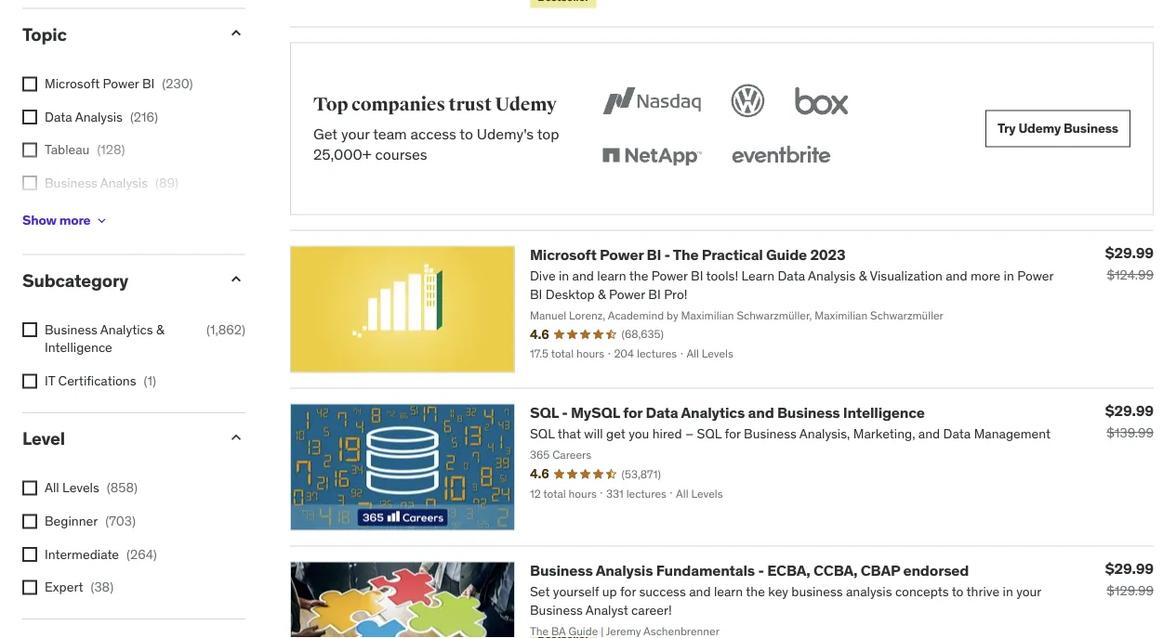 Task type: describe. For each thing, give the bounding box(es) containing it.
show more button
[[22, 203, 109, 240]]

small image
[[227, 429, 245, 448]]

1 horizontal spatial intelligence
[[843, 404, 925, 423]]

data analysis (216)
[[45, 109, 158, 125]]

udemy inside the top companies trust udemy get your team access to udemy's top 25,000+ courses
[[495, 93, 557, 116]]

topic
[[22, 23, 67, 46]]

the
[[673, 246, 699, 265]]

netapp image
[[599, 137, 706, 178]]

$124.99
[[1107, 267, 1154, 284]]

microsoft power bi - the practical guide 2023
[[530, 246, 846, 265]]

beginner
[[45, 514, 98, 530]]

business analysis fundamentals - ecba, ccba, cbap endorsed link
[[530, 562, 969, 581]]

endorsed
[[903, 562, 969, 581]]

sql - mysql for data analytics and business intelligence
[[530, 404, 925, 423]]

intermediate
[[45, 547, 119, 563]]

expert (38)
[[45, 580, 114, 597]]

your
[[341, 125, 370, 144]]

xsmall image inside show more button
[[94, 214, 109, 229]]

udemy's
[[477, 125, 534, 144]]

- for analysis
[[758, 562, 764, 581]]

nasdaq image
[[599, 81, 706, 122]]

power for (230)
[[103, 76, 139, 92]]

- for power
[[664, 246, 670, 265]]

&
[[156, 322, 164, 339]]

business for business analysis (89)
[[45, 175, 97, 192]]

it
[[45, 373, 55, 390]]

level button
[[22, 428, 212, 450]]

1 horizontal spatial analytics
[[681, 404, 745, 423]]

xsmall image for all levels
[[22, 482, 37, 497]]

(230)
[[162, 76, 193, 92]]

intelligence inside business analytics & intelligence
[[45, 340, 112, 357]]

top
[[537, 125, 559, 144]]

top companies trust udemy get your team access to udemy's top 25,000+ courses
[[313, 93, 559, 164]]

all levels (858)
[[45, 480, 138, 497]]

microsoft for microsoft power bi - the practical guide 2023
[[530, 246, 597, 265]]

(216)
[[130, 109, 158, 125]]

practical
[[702, 246, 763, 265]]

$29.99 $129.99
[[1106, 560, 1154, 600]]

cbap
[[861, 562, 900, 581]]

try
[[998, 121, 1016, 137]]

subcategory
[[22, 270, 128, 292]]

certifications
[[58, 373, 136, 390]]

intermediate (264)
[[45, 547, 157, 563]]

sql
[[530, 404, 559, 423]]

xsmall image for tableau
[[22, 143, 37, 158]]

xsmall image for beginner
[[22, 515, 37, 530]]

xsmall image for intermediate
[[22, 548, 37, 563]]

bi for (230)
[[142, 76, 155, 92]]

xsmall image for business analysis
[[22, 176, 37, 191]]

$29.99 $139.99
[[1106, 402, 1154, 442]]

0 horizontal spatial -
[[562, 404, 568, 423]]

companies
[[352, 93, 445, 116]]

volkswagen image
[[728, 81, 769, 122]]

fundamentals
[[656, 562, 755, 581]]

to
[[460, 125, 473, 144]]

level
[[22, 428, 65, 450]]

2023
[[810, 246, 846, 265]]

box image
[[791, 81, 853, 122]]

(703)
[[105, 514, 136, 530]]

2 vertical spatial data
[[646, 404, 678, 423]]

business for business analysis fundamentals - ecba, ccba, cbap endorsed
[[530, 562, 593, 581]]

access
[[411, 125, 456, 144]]



Task type: vqa. For each thing, say whether or not it's contained in the screenshot.
Carousel element containing HTML and CSS for Beginners - Build a Website & Launch ONLINE
no



Task type: locate. For each thing, give the bounding box(es) containing it.
ccba,
[[814, 562, 858, 581]]

analysis
[[75, 109, 123, 125], [100, 175, 148, 192], [596, 562, 653, 581]]

analysis for (89)
[[100, 175, 148, 192]]

1 vertical spatial analytics
[[681, 404, 745, 423]]

xsmall image for microsoft power bi
[[22, 77, 37, 92]]

small image for topic
[[227, 24, 245, 43]]

0 horizontal spatial power
[[103, 76, 139, 92]]

(89)
[[155, 175, 179, 192]]

data for data visualization
[[45, 208, 72, 225]]

top
[[313, 93, 348, 116]]

$139.99
[[1107, 425, 1154, 442]]

1 vertical spatial analysis
[[100, 175, 148, 192]]

get
[[313, 125, 338, 144]]

1 small image from the top
[[227, 24, 245, 43]]

0 vertical spatial analytics
[[100, 322, 153, 339]]

0 vertical spatial analysis
[[75, 109, 123, 125]]

$29.99 $124.99
[[1106, 244, 1154, 284]]

eventbrite image
[[728, 137, 835, 178]]

1 vertical spatial udemy
[[1019, 121, 1061, 137]]

0 vertical spatial power
[[103, 76, 139, 92]]

xsmall image for data analysis
[[22, 110, 37, 125]]

business
[[1064, 121, 1119, 137], [45, 175, 97, 192], [45, 322, 97, 339], [777, 404, 840, 423], [530, 562, 593, 581]]

xsmall image for expert
[[22, 581, 37, 596]]

analysis up (128)
[[75, 109, 123, 125]]

4 xsmall image from the top
[[22, 375, 37, 389]]

0 vertical spatial data
[[45, 109, 72, 125]]

1 horizontal spatial udemy
[[1019, 121, 1061, 137]]

(1)
[[144, 373, 156, 390]]

microsoft for microsoft power bi (230)
[[45, 76, 100, 92]]

sql - mysql for data analytics and business intelligence link
[[530, 404, 925, 423]]

1 vertical spatial small image
[[227, 270, 245, 289]]

-
[[664, 246, 670, 265], [562, 404, 568, 423], [758, 562, 764, 581]]

1 xsmall image from the top
[[22, 77, 37, 92]]

and
[[748, 404, 774, 423]]

(38)
[[91, 580, 114, 597]]

xsmall image left intermediate
[[22, 548, 37, 563]]

0 horizontal spatial analytics
[[100, 322, 153, 339]]

3 xsmall image from the top
[[22, 323, 37, 338]]

try udemy business
[[998, 121, 1119, 137]]

business analysis (89)
[[45, 175, 179, 192]]

0 vertical spatial small image
[[227, 24, 245, 43]]

udemy
[[495, 93, 557, 116], [1019, 121, 1061, 137]]

it certifications (1)
[[45, 373, 156, 390]]

show
[[22, 212, 57, 229]]

$29.99 for microsoft power bi - the practical guide 2023
[[1106, 244, 1154, 263]]

business for business analytics & intelligence
[[45, 322, 97, 339]]

analytics left &
[[100, 322, 153, 339]]

0 horizontal spatial microsoft
[[45, 76, 100, 92]]

$29.99 for business analysis fundamentals - ecba, ccba, cbap endorsed
[[1106, 560, 1154, 579]]

tableau
[[45, 142, 90, 159]]

- right sql
[[562, 404, 568, 423]]

xsmall image left expert
[[22, 581, 37, 596]]

analysis for (216)
[[75, 109, 123, 125]]

1 vertical spatial bi
[[647, 246, 661, 265]]

udemy right try
[[1019, 121, 1061, 137]]

microsoft power bi - the practical guide 2023 link
[[530, 246, 846, 265]]

1 vertical spatial power
[[600, 246, 644, 265]]

(128)
[[97, 142, 125, 159]]

data for data analysis (216)
[[45, 109, 72, 125]]

0 horizontal spatial intelligence
[[45, 340, 112, 357]]

1 vertical spatial intelligence
[[843, 404, 925, 423]]

business analytics & intelligence
[[45, 322, 164, 357]]

3 $29.99 from the top
[[1106, 560, 1154, 579]]

xsmall image
[[22, 77, 37, 92], [22, 176, 37, 191], [22, 323, 37, 338], [22, 375, 37, 389]]

data visualization
[[45, 208, 148, 225]]

business inside business analytics & intelligence
[[45, 322, 97, 339]]

2 vertical spatial -
[[758, 562, 764, 581]]

analytics inside business analytics & intelligence
[[100, 322, 153, 339]]

levels
[[62, 480, 99, 497]]

intelligence
[[45, 340, 112, 357], [843, 404, 925, 423]]

1 vertical spatial -
[[562, 404, 568, 423]]

xsmall image
[[22, 110, 37, 125], [22, 143, 37, 158], [94, 214, 109, 229], [22, 482, 37, 497], [22, 515, 37, 530], [22, 548, 37, 563], [22, 581, 37, 596]]

power up 'data analysis (216)'
[[103, 76, 139, 92]]

udemy inside 'link'
[[1019, 121, 1061, 137]]

2 vertical spatial analysis
[[596, 562, 653, 581]]

trust
[[449, 93, 492, 116]]

analytics
[[100, 322, 153, 339], [681, 404, 745, 423]]

1 horizontal spatial microsoft
[[530, 246, 597, 265]]

business analysis fundamentals - ecba, ccba, cbap endorsed
[[530, 562, 969, 581]]

1 horizontal spatial -
[[664, 246, 670, 265]]

expert
[[45, 580, 83, 597]]

bi
[[142, 76, 155, 92], [647, 246, 661, 265]]

$29.99 up $139.99
[[1106, 402, 1154, 421]]

0 horizontal spatial udemy
[[495, 93, 557, 116]]

show more
[[22, 212, 91, 229]]

25,000+
[[313, 145, 372, 164]]

analysis left fundamentals
[[596, 562, 653, 581]]

data
[[45, 109, 72, 125], [45, 208, 72, 225], [646, 404, 678, 423]]

xsmall image left beginner
[[22, 515, 37, 530]]

udemy up udemy's
[[495, 93, 557, 116]]

team
[[373, 125, 407, 144]]

$29.99 up $124.99
[[1106, 244, 1154, 263]]

mysql
[[571, 404, 620, 423]]

- left the ecba,
[[758, 562, 764, 581]]

1 horizontal spatial bi
[[647, 246, 661, 265]]

beginner (703)
[[45, 514, 136, 530]]

1 vertical spatial data
[[45, 208, 72, 225]]

0 vertical spatial $29.99
[[1106, 244, 1154, 263]]

$29.99
[[1106, 244, 1154, 263], [1106, 402, 1154, 421], [1106, 560, 1154, 579]]

1 vertical spatial $29.99
[[1106, 402, 1154, 421]]

ecba,
[[767, 562, 810, 581]]

- left the
[[664, 246, 670, 265]]

$29.99 for sql - mysql for data analytics and business intelligence
[[1106, 402, 1154, 421]]

2 horizontal spatial -
[[758, 562, 764, 581]]

xsmall image up show
[[22, 176, 37, 191]]

1 horizontal spatial power
[[600, 246, 644, 265]]

more
[[59, 212, 91, 229]]

xsmall image down topic
[[22, 77, 37, 92]]

bi for -
[[647, 246, 661, 265]]

2 small image from the top
[[227, 270, 245, 289]]

0 vertical spatial intelligence
[[45, 340, 112, 357]]

bi left the
[[647, 246, 661, 265]]

visualization
[[75, 208, 148, 225]]

1 vertical spatial microsoft
[[530, 246, 597, 265]]

xsmall image right more
[[94, 214, 109, 229]]

business inside try udemy business 'link'
[[1064, 121, 1119, 137]]

power for -
[[600, 246, 644, 265]]

1 $29.99 from the top
[[1106, 244, 1154, 263]]

(858)
[[107, 480, 138, 497]]

xsmall image left 'it'
[[22, 375, 37, 389]]

analysis for fundamentals
[[596, 562, 653, 581]]

0 horizontal spatial bi
[[142, 76, 155, 92]]

microsoft power bi (230)
[[45, 76, 193, 92]]

small image
[[227, 24, 245, 43], [227, 270, 245, 289]]

xsmall image left tableau
[[22, 143, 37, 158]]

(1,862)
[[206, 322, 245, 339]]

xsmall image down subcategory
[[22, 323, 37, 338]]

analytics left and
[[681, 404, 745, 423]]

0 vertical spatial udemy
[[495, 93, 557, 116]]

$29.99 up $129.99
[[1106, 560, 1154, 579]]

xsmall image for business analytics & intelligence
[[22, 323, 37, 338]]

all
[[45, 480, 59, 497]]

2 xsmall image from the top
[[22, 176, 37, 191]]

0 vertical spatial bi
[[142, 76, 155, 92]]

0 vertical spatial microsoft
[[45, 76, 100, 92]]

tableau (128)
[[45, 142, 125, 159]]

0 vertical spatial -
[[664, 246, 670, 265]]

for
[[623, 404, 643, 423]]

subcategory button
[[22, 270, 212, 292]]

topic button
[[22, 23, 212, 46]]

(264)
[[127, 547, 157, 563]]

xsmall image for it certifications
[[22, 375, 37, 389]]

microsoft
[[45, 76, 100, 92], [530, 246, 597, 265]]

bi left (230)
[[142, 76, 155, 92]]

guide
[[766, 246, 807, 265]]

xsmall image left 'data analysis (216)'
[[22, 110, 37, 125]]

analysis up visualization at the left of page
[[100, 175, 148, 192]]

courses
[[375, 145, 427, 164]]

$129.99
[[1107, 583, 1154, 600]]

try udemy business link
[[986, 111, 1131, 148]]

small image for subcategory
[[227, 270, 245, 289]]

2 vertical spatial $29.99
[[1106, 560, 1154, 579]]

power
[[103, 76, 139, 92], [600, 246, 644, 265]]

power left the
[[600, 246, 644, 265]]

xsmall image left all
[[22, 482, 37, 497]]

2 $29.99 from the top
[[1106, 402, 1154, 421]]



